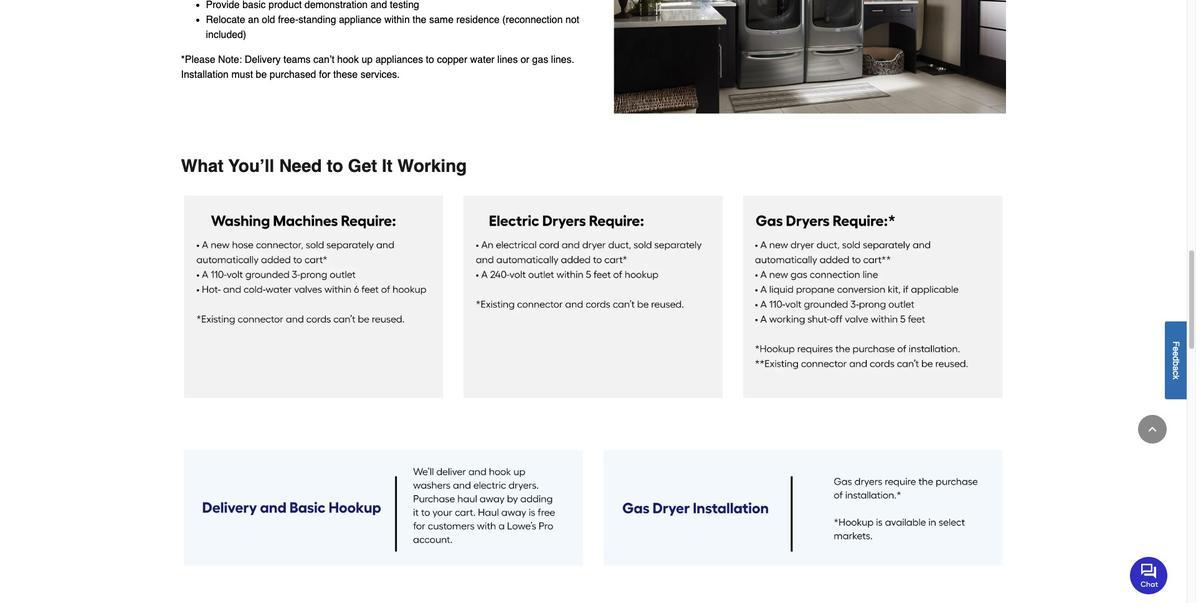 Task type: vqa. For each thing, say whether or not it's contained in the screenshot.
existing
no



Task type: describe. For each thing, give the bounding box(es) containing it.
residence
[[456, 14, 500, 25]]

included)
[[206, 29, 246, 40]]

delivery
[[245, 54, 281, 65]]

relocate
[[206, 14, 245, 25]]

chevron up image
[[1146, 423, 1159, 435]]

within
[[384, 14, 410, 25]]

purchased
[[270, 69, 316, 80]]

gas dryers require the purchase of installation. hookup is available in select markets. image
[[603, 450, 1003, 567]]

scroll to top element
[[1138, 415, 1167, 444]]

services.
[[360, 69, 400, 80]]

for
[[319, 69, 331, 80]]

appliances
[[375, 54, 423, 65]]

2 e from the top
[[1171, 351, 1181, 356]]

what you'll need to get it working
[[181, 156, 467, 176]]

up
[[362, 54, 373, 65]]

need
[[279, 156, 322, 176]]

must
[[231, 69, 253, 80]]

*please note: delivery teams can't hook up appliances to copper water lines or gas lines. installation must be purchased for these services.
[[181, 54, 574, 80]]

f e e d b a c k button
[[1165, 321, 1187, 399]]

what
[[181, 156, 224, 176]]

k
[[1171, 375, 1181, 379]]

copper
[[437, 54, 467, 65]]

a
[[1171, 366, 1181, 371]]

note:
[[218, 54, 242, 65]]

appliance
[[339, 14, 382, 25]]

an
[[248, 14, 259, 25]]

can't
[[313, 54, 334, 65]]

or
[[521, 54, 529, 65]]

0 horizontal spatial to
[[327, 156, 343, 176]]

d
[[1171, 356, 1181, 361]]

lines
[[497, 54, 518, 65]]

same
[[429, 14, 454, 25]]

relocate an old free-standing appliance within the same residence (reconnection not included)
[[206, 14, 579, 40]]

installation
[[181, 69, 229, 80]]

chat invite button image
[[1130, 556, 1168, 594]]

*please
[[181, 54, 215, 65]]

we'll deliver and hook up washers and electric dryers. purchase haul away by adding it to your cart. image
[[183, 450, 583, 567]]

working
[[397, 156, 467, 176]]



Task type: locate. For each thing, give the bounding box(es) containing it.
you'll
[[228, 156, 274, 176]]

to left get
[[327, 156, 343, 176]]

be
[[256, 69, 267, 80]]

c
[[1171, 371, 1181, 375]]

0 vertical spatial to
[[426, 54, 434, 65]]

f
[[1171, 341, 1181, 346]]

the
[[413, 14, 426, 25]]

e up b
[[1171, 351, 1181, 356]]

these
[[333, 69, 358, 80]]

washing machines require new hoses, 110-volt grounded 3-prong outlet, hot and cold water valves. image
[[183, 196, 443, 398]]

to left copper at the left of the page
[[426, 54, 434, 65]]

1 horizontal spatial to
[[426, 54, 434, 65]]

e
[[1171, 346, 1181, 351], [1171, 351, 1181, 356]]

free-
[[278, 14, 298, 25]]

a gray front-load washer and dryer pair in a laundry room with dark brown cabinetry. image
[[593, 0, 1006, 114]]

gas
[[532, 54, 548, 65]]

(reconnection
[[502, 14, 563, 25]]

old
[[262, 14, 275, 25]]

water
[[470, 54, 495, 65]]

teams
[[283, 54, 311, 65]]

electric dryers require an electrical cord, dryer duct and 240-volt outlet within 5-feet of hookup. image
[[463, 196, 723, 398]]

b
[[1171, 361, 1181, 366]]

not
[[565, 14, 579, 25]]

1 vertical spatial to
[[327, 156, 343, 176]]

standing
[[298, 14, 336, 25]]

to inside *please note: delivery teams can't hook up appliances to copper water lines or gas lines. installation must be purchased for these services.
[[426, 54, 434, 65]]

it
[[382, 156, 393, 176]]

gas dryers require a new dryer duct, gas connection line, 110-volt grounded 3-prong outlet and more. image
[[743, 196, 1003, 398]]

lines.
[[551, 54, 574, 65]]

to
[[426, 54, 434, 65], [327, 156, 343, 176]]

e up d
[[1171, 346, 1181, 351]]

1 e from the top
[[1171, 346, 1181, 351]]

f e e d b a c k
[[1171, 341, 1181, 379]]

get
[[348, 156, 377, 176]]

hook
[[337, 54, 359, 65]]



